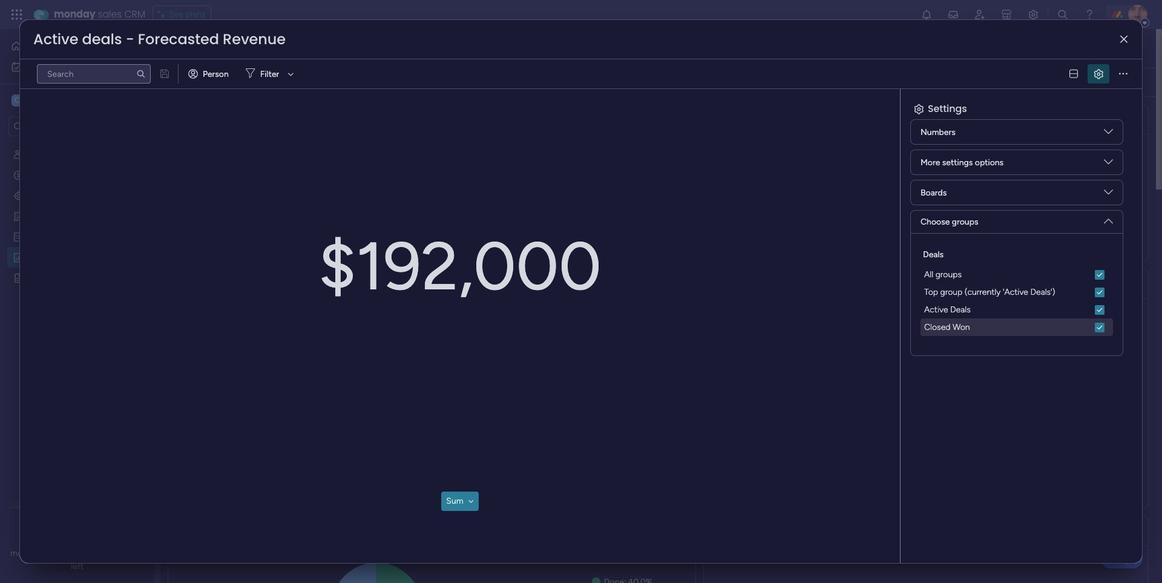 Task type: locate. For each thing, give the bounding box(es) containing it.
more
[[921, 157, 941, 167]]

dapulse x slim image
[[1121, 35, 1128, 44]]

option
[[0, 143, 154, 146]]

deals up all at the right top of the page
[[923, 249, 944, 260]]

0 horizontal spatial sales
[[43, 548, 62, 558]]

None search field
[[361, 73, 475, 92]]

0 vertical spatial revenue
[[223, 29, 286, 49]]

1 vertical spatial groups
[[936, 269, 962, 280]]

groups for all groups
[[936, 269, 962, 280]]

1 vertical spatial deals
[[951, 305, 971, 315]]

0 vertical spatial groups
[[952, 217, 979, 227]]

0 horizontal spatial revenue
[[223, 29, 286, 49]]

crm up -
[[124, 7, 145, 21]]

public board image
[[13, 272, 24, 283]]

1 vertical spatial crm
[[64, 548, 82, 558]]

help
[[1111, 553, 1133, 565]]

sales dashboard
[[182, 35, 344, 62]]

deals
[[923, 249, 944, 260], [951, 305, 971, 315]]

active up closed
[[925, 305, 949, 315]]

workspace image
[[12, 94, 24, 107]]

1 deals group from the top
[[921, 248, 1113, 336]]

deals element
[[921, 266, 1113, 283], [921, 283, 1113, 301]]

plans
[[186, 9, 206, 19]]

c
[[14, 95, 21, 105]]

filter
[[260, 69, 279, 79]]

1 deals element from the top
[[921, 266, 1113, 283]]

sales left pro
[[43, 548, 62, 558]]

active deals - forecasted revenue
[[33, 29, 286, 49]]

2 vertical spatial dapulse dropdown down arrow image
[[1104, 212, 1113, 226]]

see
[[169, 9, 183, 19]]

deals element containing top group (currently 'active deals')
[[921, 283, 1113, 301]]

3 dapulse dropdown down arrow image from the top
[[1104, 212, 1113, 226]]

0 vertical spatial active
[[33, 29, 78, 49]]

monday for monday sales crm
[[54, 7, 95, 21]]

groups inside "deals" element
[[936, 269, 962, 280]]

2 dapulse dropdown down arrow image from the top
[[1104, 157, 1113, 171]]

active
[[33, 29, 78, 49], [925, 305, 949, 315]]

dapulse dropdown down arrow image
[[1104, 127, 1113, 141], [1104, 157, 1113, 171], [1104, 212, 1113, 226]]

1 horizontal spatial deals
[[951, 305, 971, 315]]

sales up deals
[[98, 7, 122, 21]]

add widget
[[197, 77, 241, 87]]

deals heading
[[923, 248, 944, 261]]

0 vertical spatial dapulse dropdown down arrow image
[[1104, 127, 1113, 141]]

1 vertical spatial monday
[[10, 548, 41, 558]]

7 days left
[[71, 548, 144, 572]]

james peterson image
[[1129, 5, 1148, 24]]

top group (currently 'active deals')
[[925, 287, 1056, 297]]

groups up group
[[936, 269, 962, 280]]

see plans button
[[153, 5, 211, 24]]

0 horizontal spatial deals
[[923, 249, 944, 260]]

home option
[[7, 36, 147, 56]]

crm for monday sales crm
[[124, 7, 145, 21]]

active inside active deals option
[[925, 305, 949, 315]]

dashboard
[[238, 35, 344, 62]]

deals up the "won"
[[951, 305, 971, 315]]

0 horizontal spatial crm
[[64, 548, 82, 558]]

0 vertical spatial sales
[[98, 7, 122, 21]]

active up work
[[33, 29, 78, 49]]

0 vertical spatial deals
[[923, 249, 944, 260]]

group
[[941, 287, 963, 297]]

revenue
[[223, 29, 286, 49], [887, 111, 935, 127]]

top
[[925, 287, 939, 297]]

monday
[[54, 7, 95, 21], [10, 548, 41, 558]]

1 horizontal spatial crm
[[124, 7, 145, 21]]

deals
[[82, 29, 122, 49]]

1 vertical spatial sales
[[43, 548, 62, 558]]

1 horizontal spatial monday
[[54, 7, 95, 21]]

boards
[[921, 187, 947, 198]]

deals group containing deals
[[921, 248, 1113, 336]]

7
[[120, 548, 124, 558]]

0 vertical spatial monday
[[54, 7, 95, 21]]

1 dapulse dropdown down arrow image from the top
[[1104, 127, 1113, 141]]

groups right choose
[[952, 217, 979, 227]]

closed
[[925, 322, 951, 332]]

revenue up the 'filter' popup button
[[223, 29, 286, 49]]

active deals option
[[921, 301, 1113, 318]]

dapulse dropdown down arrow image for settings
[[1104, 157, 1113, 171]]

'active
[[1003, 287, 1029, 297]]

choose
[[921, 217, 950, 227]]

crm up left on the bottom left of page
[[64, 548, 82, 558]]

filter button
[[241, 64, 298, 84]]

settings
[[928, 102, 967, 116]]

1 horizontal spatial active
[[925, 305, 949, 315]]

2 deals element from the top
[[921, 283, 1113, 301]]

settings image
[[1127, 76, 1140, 88]]

work
[[42, 61, 60, 71]]

2 deals group from the top
[[921, 301, 1113, 336]]

None search field
[[37, 64, 151, 84]]

groups
[[952, 217, 979, 227], [936, 269, 962, 280]]

update feed image
[[948, 8, 960, 21]]

1 vertical spatial revenue
[[887, 111, 935, 127]]

actual
[[848, 111, 884, 127]]

revenue up numbers in the right top of the page
[[887, 111, 935, 127]]

dapulse dropdown down arrow image
[[1104, 188, 1113, 201]]

see plans
[[169, 9, 206, 19]]

0 horizontal spatial active
[[33, 29, 78, 49]]

list box
[[0, 141, 154, 451]]

crm for monday sales crm pro trial
[[64, 548, 82, 558]]

1 horizontal spatial revenue
[[887, 111, 935, 127]]

active for active deals - forecasted revenue
[[33, 29, 78, 49]]

1 horizontal spatial sales
[[98, 7, 122, 21]]

sales
[[98, 7, 122, 21], [43, 548, 62, 558]]

1 vertical spatial active
[[925, 305, 949, 315]]

monday marketplace image
[[1001, 8, 1013, 21]]

deals group
[[921, 248, 1113, 336], [921, 301, 1113, 336]]

crm
[[124, 7, 145, 21], [64, 548, 82, 558]]

more settings options
[[921, 157, 1004, 167]]

won
[[953, 322, 970, 332]]

options
[[975, 157, 1004, 167]]

0 horizontal spatial monday
[[10, 548, 41, 558]]

left
[[71, 561, 84, 572]]

search everything image
[[1057, 8, 1069, 21]]

days
[[126, 548, 144, 558]]

0 vertical spatial crm
[[124, 7, 145, 21]]

1 vertical spatial dapulse dropdown down arrow image
[[1104, 157, 1113, 171]]



Task type: describe. For each thing, give the bounding box(es) containing it.
widget
[[214, 77, 241, 87]]

actual revenue
[[848, 111, 935, 127]]

Actual Revenue field
[[845, 111, 938, 127]]

public dashboard image
[[13, 251, 24, 263]]

emails settings image
[[1028, 8, 1040, 21]]

add widget button
[[175, 73, 246, 92]]

home
[[27, 41, 50, 51]]

Active deals - Forecasted Revenue field
[[30, 29, 289, 49]]

help button
[[1101, 549, 1143, 569]]

Filter dashboard by text search field
[[37, 64, 151, 84]]

trial
[[99, 548, 113, 558]]

add
[[197, 77, 212, 87]]

search image
[[136, 69, 146, 79]]

filter board by anything image
[[608, 75, 622, 90]]

monday sales crm
[[54, 7, 145, 21]]

Filter dashboard by text search field
[[361, 73, 475, 92]]

groups for choose groups
[[952, 217, 979, 227]]

monday sales crm pro trial
[[10, 548, 113, 558]]

active for active deals
[[925, 305, 949, 315]]

my
[[28, 61, 39, 71]]

pro
[[84, 548, 97, 558]]

deals')
[[1031, 287, 1056, 297]]

invite members image
[[974, 8, 986, 21]]

choose groups
[[921, 217, 979, 227]]

deals group containing active deals
[[921, 301, 1113, 336]]

arrow down image
[[284, 67, 298, 81]]

closed won option
[[921, 318, 1113, 336]]

numbers
[[921, 127, 956, 137]]

1 connected board button
[[251, 73, 349, 92]]

help image
[[1084, 8, 1096, 21]]

sales
[[182, 35, 233, 62]]

person
[[203, 69, 229, 79]]

all groups
[[925, 269, 962, 280]]

person button
[[183, 64, 236, 84]]

board
[[322, 77, 344, 87]]

Sales Dashboard field
[[179, 35, 347, 62]]

(currently
[[965, 287, 1001, 297]]

my work link
[[7, 57, 147, 76]]

closed won
[[925, 322, 970, 332]]

c button
[[8, 90, 118, 111]]

sales for monday sales crm pro trial
[[43, 548, 62, 558]]

select product image
[[11, 8, 23, 21]]

revenue inside field
[[887, 111, 935, 127]]

sum button
[[442, 492, 479, 511]]

sum
[[446, 496, 464, 506]]

my work option
[[7, 57, 147, 76]]

1 connected board
[[273, 77, 344, 87]]

$0
[[962, 155, 1015, 208]]

home link
[[7, 36, 147, 56]]

forecasted
[[138, 29, 219, 49]]

deals element containing all groups
[[921, 266, 1113, 283]]

$192,000
[[319, 226, 602, 306]]

-
[[126, 29, 134, 49]]

dapulse dropdown down arrow image for groups
[[1104, 212, 1113, 226]]

settings
[[943, 157, 973, 167]]

my work
[[28, 61, 60, 71]]

v2 split view image
[[1070, 69, 1078, 78]]

notifications image
[[921, 8, 933, 21]]

active deals
[[925, 305, 971, 315]]

monday for monday sales crm pro trial
[[10, 548, 41, 558]]

more dots image
[[1120, 69, 1128, 78]]

all
[[925, 269, 934, 280]]

1
[[273, 77, 276, 87]]

deals inside option
[[951, 305, 971, 315]]

connected
[[279, 77, 320, 87]]

sales dashboard banner
[[160, 29, 1156, 97]]

angle down image
[[468, 497, 474, 506]]

sales for monday sales crm
[[98, 7, 122, 21]]



Task type: vqa. For each thing, say whether or not it's contained in the screenshot.
Get
no



